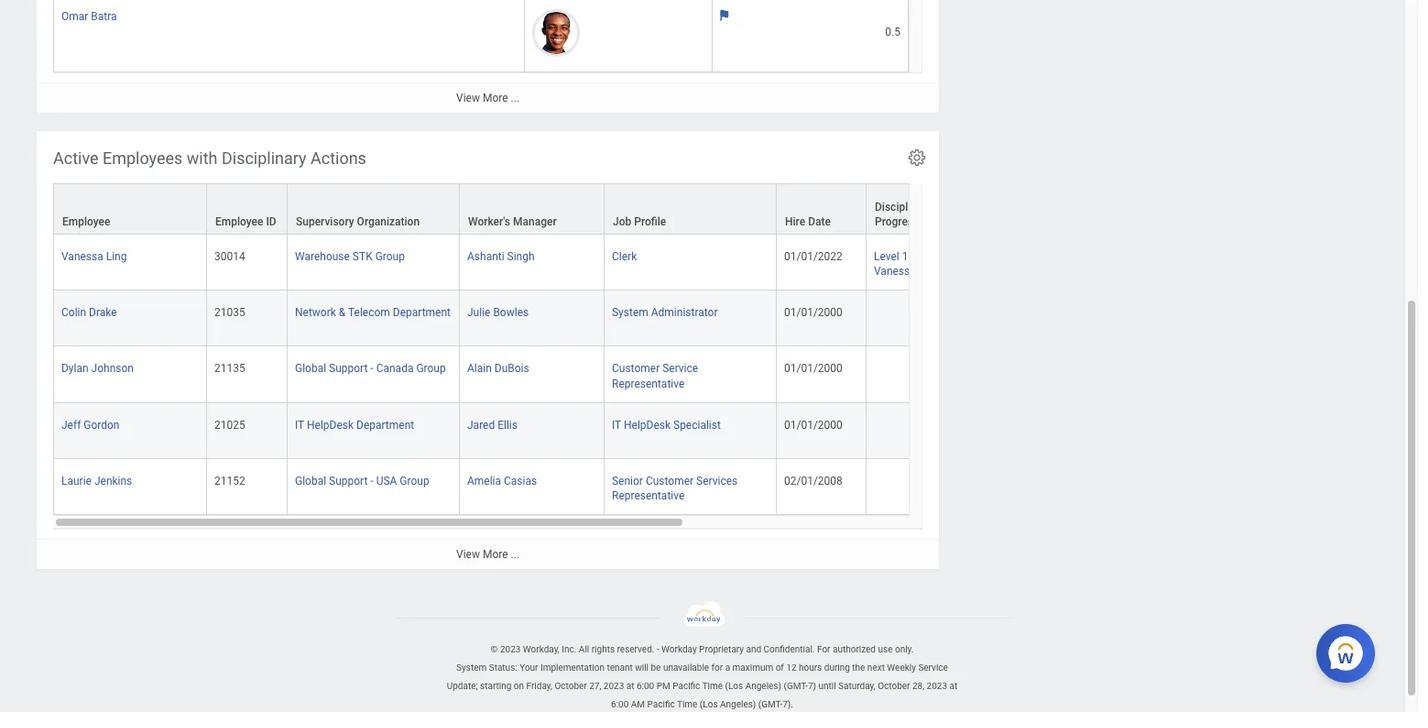 Task type: describe. For each thing, give the bounding box(es) containing it.
only.
[[895, 644, 914, 654]]

21035
[[214, 306, 245, 319]]

a
[[726, 663, 731, 673]]

row containing jeff gordon
[[53, 403, 1212, 459]]

administrator
[[651, 306, 718, 319]]

ashanti singh
[[467, 250, 535, 263]]

7).
[[783, 699, 794, 709]]

representative inside senior customer services representative
[[612, 489, 685, 502]]

it for it helpdesk department
[[295, 418, 304, 431]]

vanessa ling link
[[61, 247, 127, 263]]

global for global support - canada group
[[295, 362, 326, 375]]

01/01/2022
[[785, 250, 843, 263]]

senior customer services representative
[[612, 474, 738, 502]]

ling inside level 1 - first counseling: vanessa ling
[[919, 265, 940, 278]]

1 vertical spatial (gmt-
[[759, 699, 783, 709]]

supervisory organization button
[[288, 184, 459, 234]]

it helpdesk department link
[[295, 415, 414, 431]]

jenkins
[[94, 474, 132, 487]]

worker's manager column header
[[460, 183, 605, 236]]

1 horizontal spatial (los
[[725, 681, 743, 691]]

amelia
[[467, 474, 501, 487]]

representative inside customer service representative
[[612, 377, 685, 390]]

laurie
[[61, 474, 92, 487]]

jeff
[[61, 418, 81, 431]]

... for second view more ... link from the top
[[511, 548, 520, 561]]

supervisory
[[296, 215, 354, 228]]

progress
[[875, 215, 919, 228]]

senior customer services representative link
[[612, 471, 738, 502]]

1 vertical spatial (los
[[700, 699, 718, 709]]

employee button
[[54, 184, 206, 234]]

global for global support - usa group
[[295, 474, 326, 487]]

employee for employee
[[62, 215, 110, 228]]

0.5
[[886, 25, 901, 38]]

amelia casias link
[[467, 471, 537, 487]]

starting
[[480, 681, 512, 691]]

network & telecom department link
[[295, 303, 451, 319]]

date
[[808, 215, 831, 228]]

ashanti
[[467, 250, 505, 263]]

0 vertical spatial angeles)
[[746, 681, 782, 691]]

employee for employee id
[[215, 215, 263, 228]]

global support - canada group
[[295, 362, 446, 375]]

01/01/2000 for customer service representative
[[785, 362, 843, 375]]

julie bowles link
[[467, 303, 529, 319]]

2 october from the left
[[878, 681, 910, 691]]

johnson
[[91, 362, 134, 375]]

warehouse stk group link
[[295, 247, 405, 263]]

21152
[[214, 474, 245, 487]]

for
[[712, 663, 723, 673]]

12
[[787, 663, 797, 673]]

usa
[[376, 474, 397, 487]]

hire date button
[[777, 184, 866, 234]]

telecom
[[348, 306, 390, 319]]

level
[[874, 250, 900, 263]]

specialist
[[674, 418, 721, 431]]

of
[[776, 663, 784, 673]]

the
[[853, 663, 866, 673]]

friday,
[[527, 681, 553, 691]]

row containing vanessa ling
[[53, 235, 1212, 291]]

- inside © 2023 workday, inc. all rights reserved. - workday proprietary and confidential. for authorized use only. system status: your implementation tenant will be unavailable for a maximum of 12 hours during the next weekly service update; starting on friday, october 27, 2023 at 6:00 pm pacific time (los angeles) (gmt-7) until saturday, october 28, 2023 at 6:00 am pacific time (los angeles) (gmt-7).
[[657, 644, 660, 654]]

1 horizontal spatial 2023
[[604, 681, 624, 691]]

0 vertical spatial time
[[703, 681, 723, 691]]

employee's photo (omar batra) image
[[533, 9, 581, 57]]

cell for representative
[[867, 347, 1039, 403]]

global support - usa group
[[295, 474, 430, 487]]

job profile button
[[605, 184, 776, 234]]

customer service representative link
[[612, 359, 699, 390]]

warehouse
[[295, 250, 350, 263]]

row inside tardy and absence penalty element
[[53, 0, 909, 73]]

on
[[514, 681, 524, 691]]

02/01/2008
[[785, 474, 843, 487]]

casias
[[504, 474, 537, 487]]

it helpdesk specialist link
[[612, 415, 721, 431]]

service inside customer service representative
[[663, 362, 699, 375]]

disciplinary actions in progress
[[875, 201, 985, 228]]

network
[[295, 306, 336, 319]]

alain
[[467, 362, 492, 375]]

alain dubois link
[[467, 359, 529, 375]]

0 horizontal spatial disciplinary
[[222, 148, 307, 168]]

dylan johnson
[[61, 362, 134, 375]]

until
[[819, 681, 836, 691]]

workday
[[662, 644, 697, 654]]

omar batra
[[61, 10, 117, 23]]

system inside row
[[612, 306, 649, 319]]

01/01/2000 for system administrator
[[785, 306, 843, 319]]

disciplinary inside disciplinary actions in progress
[[875, 201, 933, 214]]

2 at from the left
[[950, 681, 958, 691]]

active employees with disciplinary actions
[[53, 148, 366, 168]]

drake
[[89, 306, 117, 319]]

laurie jenkins
[[61, 474, 132, 487]]

cell for services
[[867, 459, 1039, 515]]

0 vertical spatial vanessa
[[61, 250, 103, 263]]

configure active employees with disciplinary actions image
[[907, 148, 927, 168]]

view more ... for 2nd view more ... link from the bottom
[[456, 92, 520, 105]]

... for 2nd view more ... link from the bottom
[[511, 92, 520, 105]]

21135
[[214, 362, 245, 375]]

2 horizontal spatial 2023
[[927, 681, 948, 691]]

1 vertical spatial pacific
[[648, 699, 675, 709]]

0 vertical spatial group
[[375, 250, 405, 263]]

jared
[[467, 418, 495, 431]]

ellis
[[498, 418, 518, 431]]

hours
[[799, 663, 822, 673]]

customer inside customer service representative
[[612, 362, 660, 375]]

omar batra link
[[61, 7, 117, 23]]

0 vertical spatial pacific
[[673, 681, 701, 691]]

global support - canada group link
[[295, 359, 446, 375]]

1 october from the left
[[555, 681, 587, 691]]

will
[[635, 663, 649, 673]]

and
[[746, 644, 762, 654]]

maximum
[[733, 663, 774, 673]]

0 vertical spatial department
[[393, 306, 451, 319]]

helpdesk for department
[[307, 418, 354, 431]]

job
[[613, 215, 632, 228]]

1 vertical spatial angeles)
[[720, 699, 756, 709]]

&
[[339, 306, 346, 319]]

2 view more ... link from the top
[[37, 539, 939, 569]]

unavailable
[[663, 663, 709, 673]]

system administrator link
[[612, 303, 718, 319]]

view for second view more ... link from the top
[[456, 548, 480, 561]]

28,
[[913, 681, 925, 691]]



Task type: locate. For each thing, give the bounding box(es) containing it.
supervisory organization column header
[[288, 183, 460, 236]]

... inside tardy and absence penalty element
[[511, 92, 520, 105]]

view more ... inside tardy and absence penalty element
[[456, 92, 520, 105]]

3 row from the top
[[53, 235, 1212, 291]]

representative down senior at the left of page
[[612, 489, 685, 502]]

weekly
[[887, 663, 916, 673]]

1 vertical spatial department
[[357, 418, 414, 431]]

footer containing © 2023 workday, inc. all rights reserved. - workday proprietary and confidential. for authorized use only. system status: your implementation tenant will be unavailable for a maximum of 12 hours during the next weekly service update; starting on friday, october 27, 2023 at 6:00 pm pacific time (los angeles) (gmt-7) until saturday, october 28, 2023 at 6:00 am pacific time (los angeles) (gmt-7).
[[0, 601, 1405, 712]]

colin drake
[[61, 306, 117, 319]]

1 vertical spatial time
[[677, 699, 698, 709]]

group right 'canada'
[[416, 362, 446, 375]]

senior
[[612, 474, 643, 487]]

0 horizontal spatial actions
[[311, 148, 366, 168]]

it up senior at the left of page
[[612, 418, 621, 431]]

department up the usa
[[357, 418, 414, 431]]

employees
[[103, 148, 183, 168]]

27,
[[589, 681, 602, 691]]

view more ... link
[[37, 83, 939, 113], [37, 539, 939, 569]]

tardy and absence penalty element
[[37, 0, 939, 113]]

ling
[[106, 250, 127, 263], [919, 265, 940, 278]]

vanessa down level
[[874, 265, 916, 278]]

next
[[868, 663, 885, 673]]

2 more from the top
[[483, 548, 508, 561]]

0 vertical spatial global
[[295, 362, 326, 375]]

am
[[631, 699, 645, 709]]

- right 1
[[911, 250, 914, 263]]

1 employee from the left
[[62, 215, 110, 228]]

0 vertical spatial view more ...
[[456, 92, 520, 105]]

5 row from the top
[[53, 347, 1212, 403]]

0 horizontal spatial system
[[456, 663, 487, 673]]

with
[[187, 148, 218, 168]]

1 view more ... from the top
[[456, 92, 520, 105]]

30014
[[214, 250, 245, 263]]

vanessa up colin drake link
[[61, 250, 103, 263]]

first
[[917, 250, 939, 263]]

1 vertical spatial actions
[[935, 201, 973, 214]]

job profile
[[613, 215, 667, 228]]

customer up it helpdesk specialist link
[[612, 362, 660, 375]]

worker's manager button
[[460, 184, 604, 234]]

status:
[[489, 663, 518, 673]]

it right the 21025
[[295, 418, 304, 431]]

1 more from the top
[[483, 92, 508, 105]]

rights
[[592, 644, 615, 654]]

system administrator
[[612, 306, 718, 319]]

- left the usa
[[371, 474, 374, 487]]

manager
[[513, 215, 557, 228]]

services
[[697, 474, 738, 487]]

verbal warning image
[[720, 9, 730, 21]]

helpdesk for specialist
[[624, 418, 671, 431]]

0 vertical spatial (gmt-
[[784, 681, 808, 691]]

(los down for on the right bottom
[[700, 699, 718, 709]]

1 vertical spatial vanessa
[[874, 265, 916, 278]]

ling down employee column header
[[106, 250, 127, 263]]

canada
[[376, 362, 414, 375]]

2 ... from the top
[[511, 548, 520, 561]]

3 cell from the top
[[867, 403, 1039, 459]]

implementation
[[541, 663, 605, 673]]

october down implementation
[[555, 681, 587, 691]]

21025
[[214, 418, 245, 431]]

group for canada
[[416, 362, 446, 375]]

at right 28,
[[950, 681, 958, 691]]

- for canada
[[371, 362, 374, 375]]

01/01/2000 for it helpdesk specialist
[[785, 418, 843, 431]]

1 vertical spatial ling
[[919, 265, 940, 278]]

authorized
[[833, 644, 876, 654]]

omar
[[61, 10, 88, 23]]

it helpdesk specialist
[[612, 418, 721, 431]]

employee
[[62, 215, 110, 228], [215, 215, 263, 228]]

0 horizontal spatial october
[[555, 681, 587, 691]]

1 vertical spatial support
[[329, 474, 368, 487]]

1 vertical spatial system
[[456, 663, 487, 673]]

0 vertical spatial disciplinary
[[222, 148, 307, 168]]

0 vertical spatial view more ... link
[[37, 83, 939, 113]]

more for 2nd view more ... link from the bottom
[[483, 92, 508, 105]]

0 vertical spatial customer
[[612, 362, 660, 375]]

2 representative from the top
[[612, 489, 685, 502]]

clerk
[[612, 250, 637, 263]]

cell
[[867, 291, 1039, 347], [867, 347, 1039, 403], [867, 403, 1039, 459], [867, 459, 1039, 515]]

row
[[53, 0, 909, 73], [53, 183, 1212, 236], [53, 235, 1212, 291], [53, 291, 1212, 347], [53, 347, 1212, 403], [53, 403, 1212, 459], [53, 459, 1212, 515]]

colin
[[61, 306, 86, 319]]

view inside active employees with disciplinary actions element
[[456, 548, 480, 561]]

3 01/01/2000 from the top
[[785, 418, 843, 431]]

support left 'canada'
[[329, 362, 368, 375]]

1 support from the top
[[329, 362, 368, 375]]

2 view from the top
[[456, 548, 480, 561]]

1 vertical spatial 6:00
[[611, 699, 629, 709]]

for
[[817, 644, 831, 654]]

6 row from the top
[[53, 403, 1212, 459]]

0 vertical spatial support
[[329, 362, 368, 375]]

laurie jenkins link
[[61, 471, 132, 487]]

view inside tardy and absence penalty element
[[456, 92, 480, 105]]

0 vertical spatial actions
[[311, 148, 366, 168]]

0 horizontal spatial (gmt-
[[759, 699, 783, 709]]

0 vertical spatial (los
[[725, 681, 743, 691]]

angeles) down maximum
[[746, 681, 782, 691]]

gordon
[[84, 418, 120, 431]]

use
[[878, 644, 893, 654]]

0 horizontal spatial time
[[677, 699, 698, 709]]

view more ... for second view more ... link from the top
[[456, 548, 520, 561]]

0 horizontal spatial ling
[[106, 250, 127, 263]]

support left the usa
[[329, 474, 368, 487]]

pacific down pm
[[648, 699, 675, 709]]

(gmt- down 12
[[784, 681, 808, 691]]

workday,
[[523, 644, 560, 654]]

0 horizontal spatial employee
[[62, 215, 110, 228]]

support
[[329, 362, 368, 375], [329, 474, 368, 487]]

employee up vanessa ling link
[[62, 215, 110, 228]]

0 vertical spatial 01/01/2000
[[785, 306, 843, 319]]

1 horizontal spatial time
[[703, 681, 723, 691]]

helpdesk down customer service representative at the left of page
[[624, 418, 671, 431]]

2 helpdesk from the left
[[624, 418, 671, 431]]

1 horizontal spatial disciplinary
[[875, 201, 933, 214]]

department right telecom at the left of page
[[393, 306, 451, 319]]

employee id column header
[[207, 183, 288, 236]]

1 horizontal spatial helpdesk
[[624, 418, 671, 431]]

1 horizontal spatial actions
[[935, 201, 973, 214]]

- inside level 1 - first counseling: vanessa ling
[[911, 250, 914, 263]]

vanessa inside level 1 - first counseling: vanessa ling
[[874, 265, 916, 278]]

view for 2nd view more ... link from the bottom
[[456, 92, 480, 105]]

footer
[[0, 601, 1405, 712]]

october down weekly at the right of the page
[[878, 681, 910, 691]]

group right the usa
[[400, 474, 430, 487]]

1 vertical spatial more
[[483, 548, 508, 561]]

1 horizontal spatial at
[[950, 681, 958, 691]]

more inside tardy and absence penalty element
[[483, 92, 508, 105]]

1 view more ... link from the top
[[37, 83, 939, 113]]

disciplinary actions in progress button
[[867, 184, 1038, 234]]

- up "be"
[[657, 644, 660, 654]]

0 vertical spatial system
[[612, 306, 649, 319]]

service inside © 2023 workday, inc. all rights reserved. - workday proprietary and confidential. for authorized use only. system status: your implementation tenant will be unavailable for a maximum of 12 hours during the next weekly service update; starting on friday, october 27, 2023 at 6:00 pm pacific time (los angeles) (gmt-7) until saturday, october 28, 2023 at 6:00 am pacific time (los angeles) (gmt-7).
[[919, 663, 948, 673]]

0 vertical spatial service
[[663, 362, 699, 375]]

global down network at the left of the page
[[295, 362, 326, 375]]

vanessa ling
[[61, 250, 127, 263]]

system inside © 2023 workday, inc. all rights reserved. - workday proprietary and confidential. for authorized use only. system status: your implementation tenant will be unavailable for a maximum of 12 hours during the next weekly service update; starting on friday, october 27, 2023 at 6:00 pm pacific time (los angeles) (gmt-7) until saturday, october 28, 2023 at 6:00 am pacific time (los angeles) (gmt-7).
[[456, 663, 487, 673]]

1 vertical spatial ...
[[511, 548, 520, 561]]

active
[[53, 148, 99, 168]]

system up update;
[[456, 663, 487, 673]]

system left administrator
[[612, 306, 649, 319]]

tenant
[[607, 663, 633, 673]]

2 vertical spatial 01/01/2000
[[785, 418, 843, 431]]

global inside global support - usa group link
[[295, 474, 326, 487]]

1 cell from the top
[[867, 291, 1039, 347]]

© 2023 workday, inc. all rights reserved. - workday proprietary and confidential. for authorized use only. system status: your implementation tenant will be unavailable for a maximum of 12 hours during the next weekly service update; starting on friday, october 27, 2023 at 6:00 pm pacific time (los angeles) (gmt-7) until saturday, october 28, 2023 at 6:00 am pacific time (los angeles) (gmt-7).
[[447, 644, 958, 709]]

1 horizontal spatial october
[[878, 681, 910, 691]]

- for first
[[911, 250, 914, 263]]

1 representative from the top
[[612, 377, 685, 390]]

vanessa
[[61, 250, 103, 263], [874, 265, 916, 278]]

more for second view more ... link from the top
[[483, 548, 508, 561]]

1 vertical spatial representative
[[612, 489, 685, 502]]

1 vertical spatial group
[[416, 362, 446, 375]]

service up 28,
[[919, 663, 948, 673]]

1 horizontal spatial system
[[612, 306, 649, 319]]

group right 'stk'
[[375, 250, 405, 263]]

representative
[[612, 377, 685, 390], [612, 489, 685, 502]]

global support - usa group link
[[295, 471, 430, 487]]

it helpdesk department
[[295, 418, 414, 431]]

1 it from the left
[[295, 418, 304, 431]]

1 global from the top
[[295, 362, 326, 375]]

helpdesk up global support - usa group link
[[307, 418, 354, 431]]

2023 right 28,
[[927, 681, 948, 691]]

0 horizontal spatial (los
[[700, 699, 718, 709]]

- left 'canada'
[[371, 362, 374, 375]]

2 view more ... from the top
[[456, 548, 520, 561]]

0 horizontal spatial 2023
[[500, 644, 521, 654]]

time down for on the right bottom
[[703, 681, 723, 691]]

hire date column header
[[777, 183, 867, 236]]

6:00 left pm
[[637, 681, 655, 691]]

0 vertical spatial more
[[483, 92, 508, 105]]

reserved.
[[617, 644, 655, 654]]

pacific down unavailable
[[673, 681, 701, 691]]

2 01/01/2000 from the top
[[785, 362, 843, 375]]

1 vertical spatial service
[[919, 663, 948, 673]]

be
[[651, 663, 661, 673]]

support for canada
[[329, 362, 368, 375]]

employee inside column header
[[62, 215, 110, 228]]

0 horizontal spatial helpdesk
[[307, 418, 354, 431]]

level 1 - first counseling: vanessa ling
[[874, 250, 999, 278]]

4 cell from the top
[[867, 459, 1039, 515]]

1 horizontal spatial ling
[[919, 265, 940, 278]]

0 vertical spatial 6:00
[[637, 681, 655, 691]]

0 vertical spatial ling
[[106, 250, 127, 263]]

7 row from the top
[[53, 459, 1212, 515]]

row containing colin drake
[[53, 291, 1212, 347]]

2 global from the top
[[295, 474, 326, 487]]

employee left id
[[215, 215, 263, 228]]

actions left in
[[935, 201, 973, 214]]

batra
[[91, 10, 117, 23]]

ashanti singh link
[[467, 247, 535, 263]]

2 row from the top
[[53, 183, 1212, 236]]

network & telecom department
[[295, 306, 451, 319]]

angeles) down a
[[720, 699, 756, 709]]

2 support from the top
[[329, 474, 368, 487]]

during
[[825, 663, 850, 673]]

1 vertical spatial view more ... link
[[37, 539, 939, 569]]

4 row from the top
[[53, 291, 1212, 347]]

1 horizontal spatial it
[[612, 418, 621, 431]]

disciplinary up progress
[[875, 201, 933, 214]]

job profile column header
[[605, 183, 777, 236]]

support for usa
[[329, 474, 368, 487]]

0 horizontal spatial vanessa
[[61, 250, 103, 263]]

0 vertical spatial representative
[[612, 377, 685, 390]]

1
[[902, 250, 909, 263]]

1 vertical spatial view more ...
[[456, 548, 520, 561]]

update;
[[447, 681, 478, 691]]

2023 right 27,
[[604, 681, 624, 691]]

1 vertical spatial view
[[456, 548, 480, 561]]

1 ... from the top
[[511, 92, 520, 105]]

0 horizontal spatial it
[[295, 418, 304, 431]]

1 vertical spatial disciplinary
[[875, 201, 933, 214]]

it for it helpdesk specialist
[[612, 418, 621, 431]]

supervisory organization
[[296, 215, 420, 228]]

7)
[[808, 681, 817, 691]]

row containing laurie jenkins
[[53, 459, 1212, 515]]

1 vertical spatial global
[[295, 474, 326, 487]]

employee column header
[[53, 183, 207, 236]]

dylan
[[61, 362, 89, 375]]

service up it helpdesk specialist link
[[663, 362, 699, 375]]

global down it helpdesk department
[[295, 474, 326, 487]]

row containing disciplinary actions in progress
[[53, 183, 1212, 236]]

cell for specialist
[[867, 403, 1039, 459]]

employee inside column header
[[215, 215, 263, 228]]

ling down first on the top right
[[919, 265, 940, 278]]

2 employee from the left
[[215, 215, 263, 228]]

jeff gordon
[[61, 418, 120, 431]]

2023 right ©
[[500, 644, 521, 654]]

worker's manager
[[468, 215, 557, 228]]

2 vertical spatial group
[[400, 474, 430, 487]]

1 row from the top
[[53, 0, 909, 73]]

1 horizontal spatial (gmt-
[[784, 681, 808, 691]]

- for usa
[[371, 474, 374, 487]]

(los down a
[[725, 681, 743, 691]]

level 1 - first counseling: vanessa ling link
[[874, 247, 999, 278]]

id
[[266, 215, 276, 228]]

singh
[[507, 250, 535, 263]]

1 view from the top
[[456, 92, 480, 105]]

1 horizontal spatial vanessa
[[874, 265, 916, 278]]

2 it from the left
[[612, 418, 621, 431]]

verbal warning element
[[720, 9, 901, 39]]

0 vertical spatial ...
[[511, 92, 520, 105]]

1 vertical spatial 01/01/2000
[[785, 362, 843, 375]]

group for usa
[[400, 474, 430, 487]]

disciplinary
[[222, 148, 307, 168], [875, 201, 933, 214]]

(gmt- down of
[[759, 699, 783, 709]]

active employees with disciplinary actions element
[[37, 131, 1212, 569]]

1 helpdesk from the left
[[307, 418, 354, 431]]

1 01/01/2000 from the top
[[785, 306, 843, 319]]

2 cell from the top
[[867, 347, 1039, 403]]

view more ... inside active employees with disciplinary actions element
[[456, 548, 520, 561]]

1 at from the left
[[627, 681, 635, 691]]

at up am at left bottom
[[627, 681, 635, 691]]

1 horizontal spatial employee
[[215, 215, 263, 228]]

... inside active employees with disciplinary actions element
[[511, 548, 520, 561]]

julie bowles
[[467, 306, 529, 319]]

0 horizontal spatial service
[[663, 362, 699, 375]]

customer inside senior customer services representative
[[646, 474, 694, 487]]

disciplinary up employee id popup button
[[222, 148, 307, 168]]

more inside active employees with disciplinary actions element
[[483, 548, 508, 561]]

saturday,
[[839, 681, 876, 691]]

0 horizontal spatial 6:00
[[611, 699, 629, 709]]

actions up supervisory organization popup button
[[311, 148, 366, 168]]

global inside global support - canada group link
[[295, 362, 326, 375]]

row containing dylan johnson
[[53, 347, 1212, 403]]

6:00 left am at left bottom
[[611, 699, 629, 709]]

actions inside disciplinary actions in progress
[[935, 201, 973, 214]]

0 horizontal spatial at
[[627, 681, 635, 691]]

time
[[703, 681, 723, 691], [677, 699, 698, 709]]

row containing omar batra
[[53, 0, 909, 73]]

service
[[663, 362, 699, 375], [919, 663, 948, 673]]

hire date
[[785, 215, 831, 228]]

1 horizontal spatial service
[[919, 663, 948, 673]]

profile
[[634, 215, 667, 228]]

time down unavailable
[[677, 699, 698, 709]]

1 vertical spatial customer
[[646, 474, 694, 487]]

representative up it helpdesk specialist link
[[612, 377, 685, 390]]

employee id
[[215, 215, 276, 228]]

1 horizontal spatial 6:00
[[637, 681, 655, 691]]

julie
[[467, 306, 491, 319]]

customer right senior at the left of page
[[646, 474, 694, 487]]

0 vertical spatial view
[[456, 92, 480, 105]]



Task type: vqa. For each thing, say whether or not it's contained in the screenshot.


